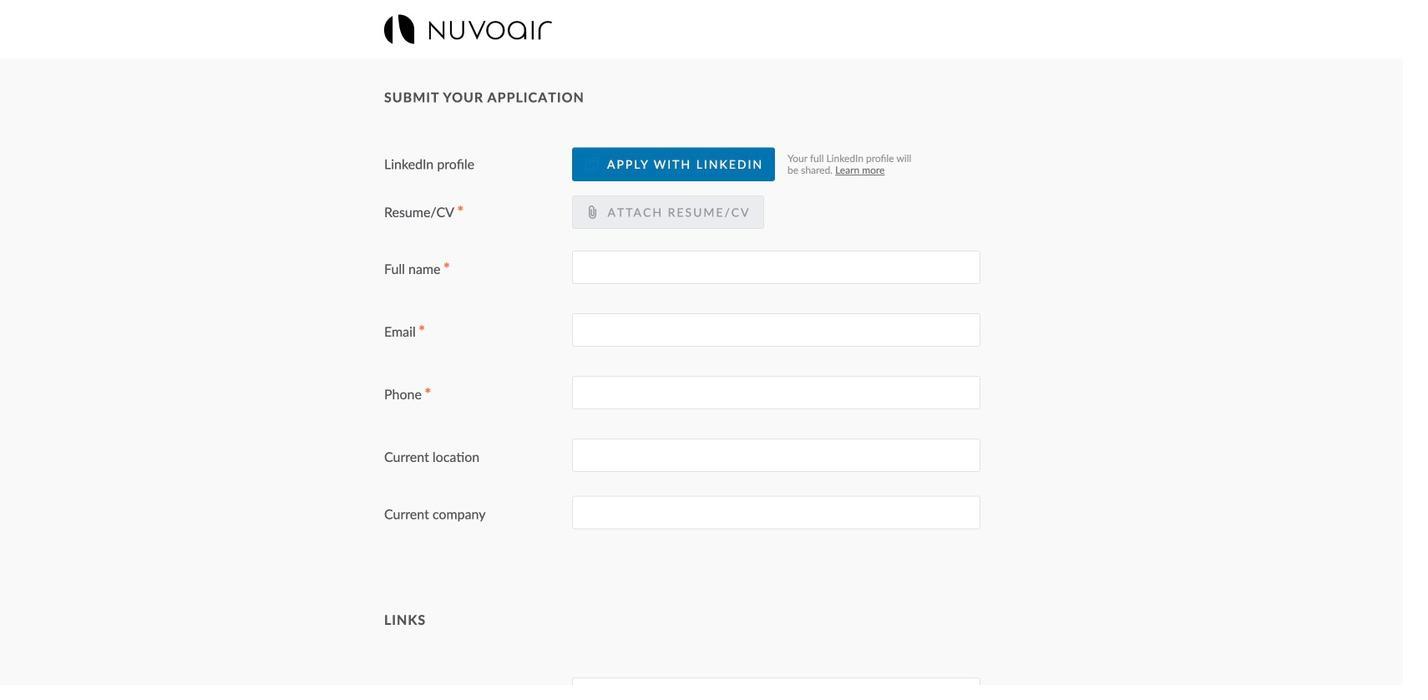 Task type: locate. For each thing, give the bounding box(es) containing it.
None email field
[[572, 314, 981, 347]]

None text field
[[572, 496, 981, 529]]

None text field
[[572, 251, 981, 284], [572, 376, 981, 410], [572, 439, 981, 472], [572, 678, 981, 685], [572, 251, 981, 284], [572, 376, 981, 410], [572, 439, 981, 472], [572, 678, 981, 685]]



Task type: describe. For each thing, give the bounding box(es) containing it.
nuvoair logo image
[[384, 15, 552, 44]]

paperclip image
[[586, 206, 599, 219]]



